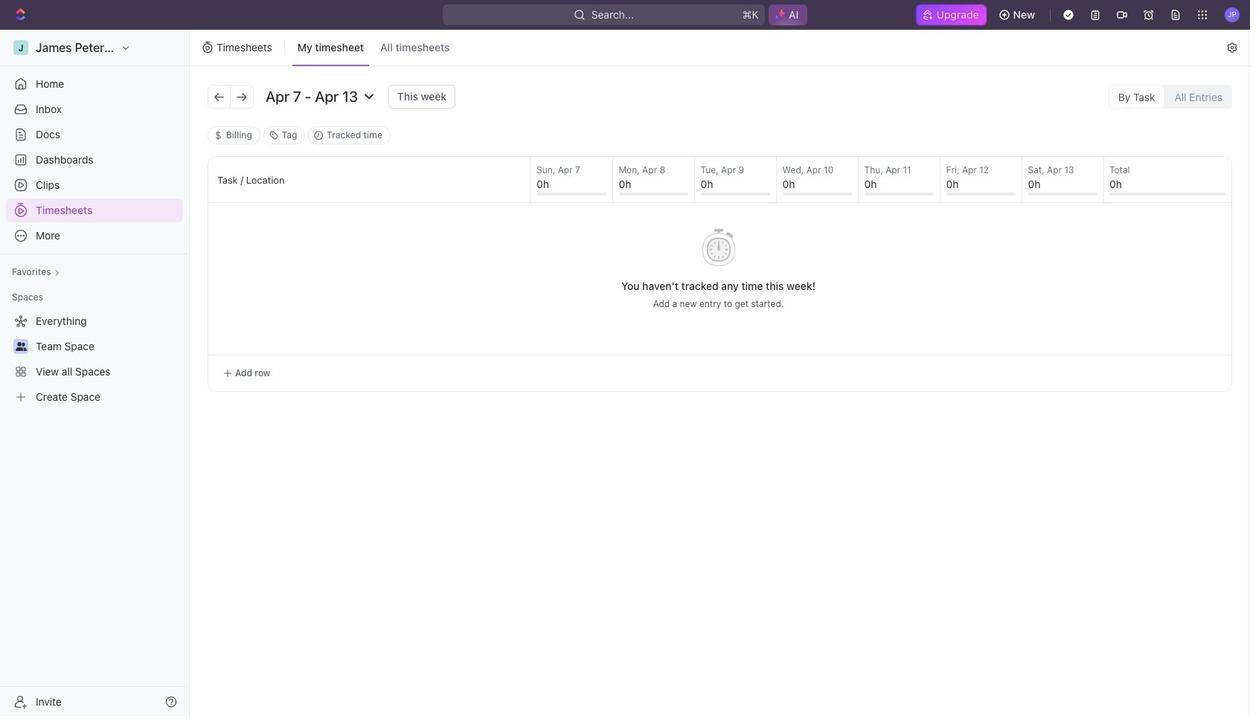 Task type: locate. For each thing, give the bounding box(es) containing it.
sidebar navigation
[[0, 30, 193, 717]]

tree inside the sidebar navigation
[[6, 310, 183, 409]]

tree
[[6, 310, 183, 409]]



Task type: vqa. For each thing, say whether or not it's contained in the screenshot.
user group Icon
yes



Task type: describe. For each thing, give the bounding box(es) containing it.
user group image
[[15, 342, 26, 351]]

james peterson's workspace, , element
[[13, 40, 28, 55]]



